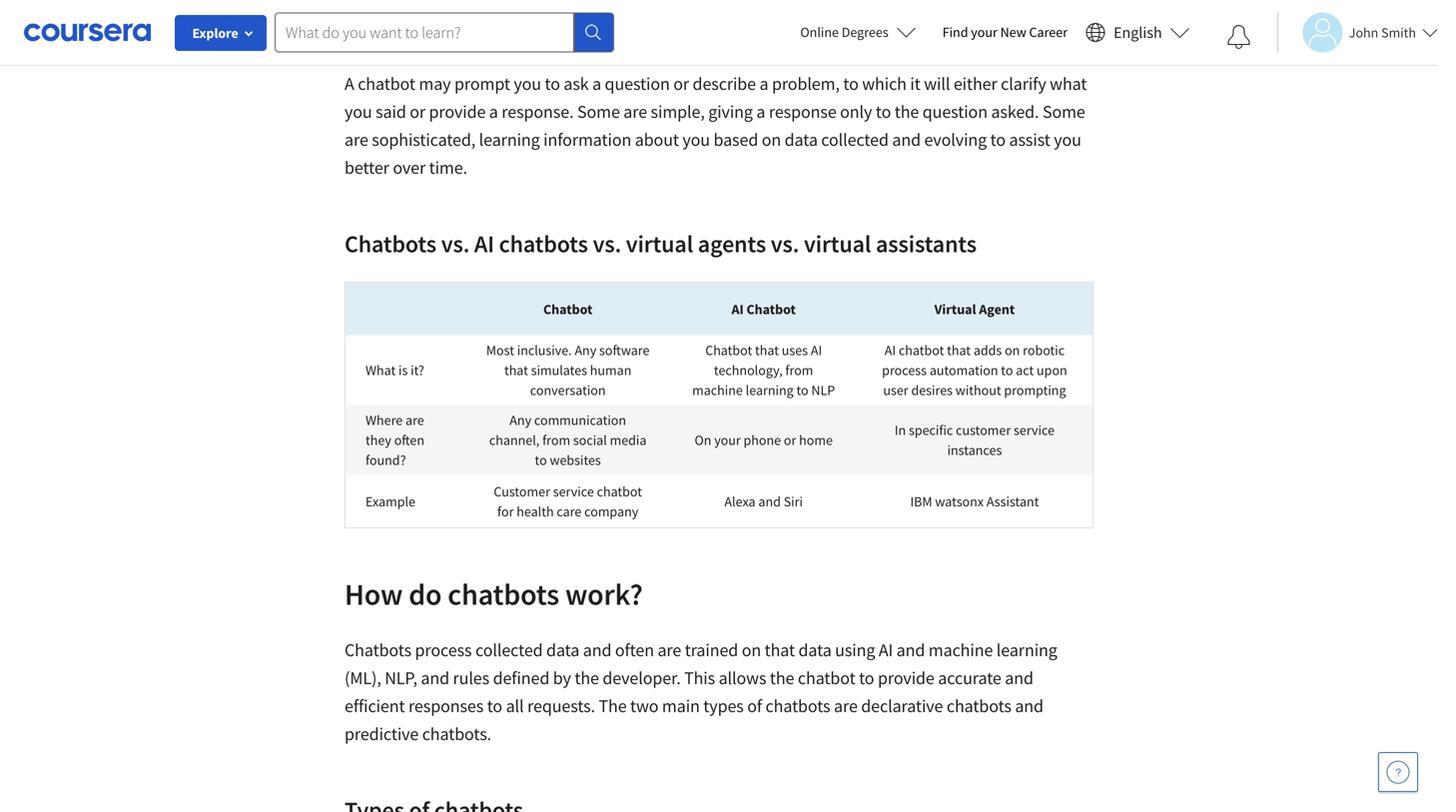 Task type: vqa. For each thing, say whether or not it's contained in the screenshot.


Task type: locate. For each thing, give the bounding box(es) containing it.
1 vertical spatial machine
[[929, 639, 993, 661]]

how do chatbots work?
[[345, 575, 643, 613]]

customer
[[956, 421, 1011, 439]]

chatbot inside chatbot that uses ai technology, from machine learning to nlp
[[705, 341, 752, 359]]

from up websites
[[543, 431, 571, 449]]

in
[[895, 421, 906, 439]]

0 horizontal spatial service
[[553, 482, 594, 500]]

0 vertical spatial on
[[762, 128, 781, 151]]

time.
[[429, 156, 467, 179]]

chatbots
[[499, 229, 588, 259], [448, 575, 560, 613], [766, 695, 831, 717], [947, 695, 1012, 717]]

1 horizontal spatial virtual
[[804, 229, 871, 259]]

the
[[895, 100, 919, 123], [575, 667, 599, 689], [770, 667, 795, 689]]

0 vertical spatial machine
[[692, 381, 743, 399]]

1 vertical spatial your
[[714, 431, 741, 449]]

you
[[514, 72, 541, 95], [345, 100, 372, 123], [683, 128, 710, 151], [1054, 128, 1082, 151]]

you right assist
[[1054, 128, 1082, 151]]

1 some from the left
[[577, 100, 620, 123]]

communication
[[534, 411, 626, 429]]

often up developer.
[[615, 639, 654, 661]]

process
[[882, 361, 927, 379], [415, 639, 472, 661]]

2 vertical spatial or
[[784, 431, 797, 449]]

chatbot down using
[[798, 667, 856, 689]]

2 horizontal spatial the
[[895, 100, 919, 123]]

chatbot up desires
[[899, 341, 944, 359]]

0 vertical spatial often
[[394, 431, 425, 449]]

2 vertical spatial learning
[[997, 639, 1058, 661]]

1 vertical spatial service
[[553, 482, 594, 500]]

to inside chatbot that uses ai technology, from machine learning to nlp
[[797, 381, 809, 399]]

requests.
[[527, 695, 595, 717]]

0 vertical spatial provide
[[429, 100, 486, 123]]

0 vertical spatial learning
[[479, 128, 540, 151]]

2 chatbots from the top
[[345, 639, 412, 661]]

1 horizontal spatial your
[[971, 23, 998, 41]]

service up care
[[553, 482, 594, 500]]

None search field
[[275, 12, 614, 52]]

the down 'it'
[[895, 100, 919, 123]]

to left nlp
[[797, 381, 809, 399]]

1 horizontal spatial vs.
[[593, 229, 621, 259]]

0 horizontal spatial provide
[[429, 100, 486, 123]]

a right giving
[[757, 100, 766, 123]]

chatbot inside a chatbot may prompt you to ask a question or describe a problem, to which it will either clarify what you said or provide a response. some are simple, giving a response only to the question asked. some are sophisticated, learning information about you based on data collected and evolving to assist you better over time.
[[358, 72, 415, 95]]

2 virtual from the left
[[804, 229, 871, 259]]

that inside chatbot that uses ai technology, from machine learning to nlp
[[755, 341, 779, 359]]

0 vertical spatial your
[[971, 23, 998, 41]]

clarify
[[1001, 72, 1047, 95]]

1 vertical spatial on
[[1005, 341, 1020, 359]]

that inside ai chatbot that adds on robotic process automation to act upon user desires without prompting
[[947, 341, 971, 359]]

some
[[577, 100, 620, 123], [1043, 100, 1086, 123]]

1 horizontal spatial service
[[1014, 421, 1055, 439]]

to left all
[[487, 695, 503, 717]]

technology,
[[714, 361, 783, 379]]

chatbots up (ml),
[[345, 639, 412, 661]]

0 horizontal spatial from
[[543, 431, 571, 449]]

software
[[599, 341, 650, 359]]

or left home
[[784, 431, 797, 449]]

0 horizontal spatial collected
[[475, 639, 543, 661]]

collected up defined
[[475, 639, 543, 661]]

machine down technology,
[[692, 381, 743, 399]]

a chatbot may prompt you to ask a question or describe a problem, to which it will either clarify what you said or provide a response. some are simple, giving a response only to the question asked. some are sophisticated, learning information about you based on data collected and evolving to assist you better over time.
[[345, 72, 1087, 179]]

that down "most"
[[504, 361, 528, 379]]

on right based
[[762, 128, 781, 151]]

1 horizontal spatial process
[[882, 361, 927, 379]]

provide down may
[[429, 100, 486, 123]]

the right allows
[[770, 667, 795, 689]]

virtual left agents
[[626, 229, 693, 259]]

on your phone or home
[[695, 431, 833, 449]]

0 vertical spatial process
[[882, 361, 927, 379]]

what
[[1050, 72, 1087, 95]]

ai chatbot that adds on robotic process automation to act upon user desires without prompting
[[882, 341, 1068, 399]]

for
[[498, 502, 514, 520]]

response
[[769, 100, 837, 123]]

process up the 'rules'
[[415, 639, 472, 661]]

1 vertical spatial chatbots
[[345, 639, 412, 661]]

process up 'user'
[[882, 361, 927, 379]]

1 horizontal spatial any
[[575, 341, 597, 359]]

collected inside chatbots process collected data and often are trained on that data using ai and machine learning (ml), nlp, and rules defined by the developer. this allows the chatbot to provide accurate and efficient responses to all requests. the two main types of chatbots are declarative chatbots and predictive chatbots.
[[475, 639, 543, 661]]

question up simple, at the left top of page
[[605, 72, 670, 95]]

on
[[695, 431, 712, 449]]

1 vertical spatial from
[[543, 431, 571, 449]]

chatbots
[[345, 229, 437, 259], [345, 639, 412, 661]]

ai
[[474, 229, 494, 259], [732, 300, 744, 318], [811, 341, 822, 359], [885, 341, 896, 359], [879, 639, 893, 661]]

some up the information
[[577, 100, 620, 123]]

often right they
[[394, 431, 425, 449]]

3 vs. from the left
[[771, 229, 799, 259]]

1 horizontal spatial learning
[[746, 381, 794, 399]]

1 vertical spatial learning
[[746, 381, 794, 399]]

learning down technology,
[[746, 381, 794, 399]]

0 horizontal spatial your
[[714, 431, 741, 449]]

conversation
[[530, 381, 606, 399]]

0 horizontal spatial learning
[[479, 128, 540, 151]]

1 vertical spatial any
[[510, 411, 532, 429]]

data down response at the top right of page
[[785, 128, 818, 151]]

they
[[366, 431, 392, 449]]

on up act
[[1005, 341, 1020, 359]]

0 horizontal spatial virtual
[[626, 229, 693, 259]]

from down uses
[[786, 361, 814, 379]]

phone
[[744, 431, 781, 449]]

and inside a chatbot may prompt you to ask a question or describe a problem, to which it will either clarify what you said or provide a response. some are simple, giving a response only to the question asked. some are sophisticated, learning information about you based on data collected and evolving to assist you better over time.
[[892, 128, 921, 151]]

chatbot up the said
[[358, 72, 415, 95]]

that
[[755, 341, 779, 359], [947, 341, 971, 359], [504, 361, 528, 379], [765, 639, 795, 661]]

are
[[624, 100, 647, 123], [345, 128, 368, 151], [406, 411, 424, 429], [658, 639, 682, 661], [834, 695, 858, 717]]

0 vertical spatial service
[[1014, 421, 1055, 439]]

your right on
[[714, 431, 741, 449]]

1 vertical spatial question
[[923, 100, 988, 123]]

collected
[[821, 128, 889, 151], [475, 639, 543, 661]]

to left act
[[1001, 361, 1013, 379]]

what is it?
[[366, 361, 424, 379]]

chatbot up inclusive.
[[543, 300, 593, 318]]

prompting
[[1004, 381, 1066, 399]]

collected down only
[[821, 128, 889, 151]]

it
[[910, 72, 921, 95]]

to left assist
[[991, 128, 1006, 151]]

virtual left assistants
[[804, 229, 871, 259]]

1 vertical spatial provide
[[878, 667, 935, 689]]

online degrees button
[[785, 10, 933, 54]]

human
[[590, 361, 632, 379]]

without
[[956, 381, 1002, 399]]

1 horizontal spatial some
[[1043, 100, 1086, 123]]

nlp
[[812, 381, 835, 399]]

or up simple, at the left top of page
[[674, 72, 689, 95]]

are left declarative
[[834, 695, 858, 717]]

you down a
[[345, 100, 372, 123]]

service down prompting
[[1014, 421, 1055, 439]]

prompt
[[455, 72, 510, 95]]

on inside ai chatbot that adds on robotic process automation to act upon user desires without prompting
[[1005, 341, 1020, 359]]

john smith
[[1349, 23, 1417, 41]]

english button
[[1078, 0, 1199, 65]]

that inside chatbots process collected data and often are trained on that data using ai and machine learning (ml), nlp, and rules defined by the developer. this allows the chatbot to provide accurate and efficient responses to all requests. the two main types of chatbots are declarative chatbots and predictive chatbots.
[[765, 639, 795, 661]]

types
[[704, 695, 744, 717]]

0 horizontal spatial machine
[[692, 381, 743, 399]]

0 vertical spatial collected
[[821, 128, 889, 151]]

chatbots down the over
[[345, 229, 437, 259]]

1 horizontal spatial from
[[786, 361, 814, 379]]

chatbot up company
[[597, 482, 642, 500]]

assistant
[[987, 492, 1039, 510]]

data left using
[[799, 639, 832, 661]]

on up allows
[[742, 639, 761, 661]]

any up human
[[575, 341, 597, 359]]

learning inside a chatbot may prompt you to ask a question or describe a problem, to which it will either clarify what you said or provide a response. some are simple, giving a response only to the question asked. some are sophisticated, learning information about you based on data collected and evolving to assist you better over time.
[[479, 128, 540, 151]]

1 chatbots from the top
[[345, 229, 437, 259]]

and
[[892, 128, 921, 151], [759, 492, 781, 510], [583, 639, 612, 661], [897, 639, 925, 661], [421, 667, 450, 689], [1005, 667, 1034, 689], [1015, 695, 1044, 717]]

0 vertical spatial any
[[575, 341, 597, 359]]

to inside any communication channel, from social media to websites
[[535, 451, 547, 469]]

chatbot up technology,
[[705, 341, 752, 359]]

2 horizontal spatial vs.
[[771, 229, 799, 259]]

0 vertical spatial chatbots
[[345, 229, 437, 259]]

0 horizontal spatial any
[[510, 411, 532, 429]]

learning inside chatbot that uses ai technology, from machine learning to nlp
[[746, 381, 794, 399]]

0 horizontal spatial vs.
[[441, 229, 470, 259]]

giving
[[708, 100, 753, 123]]

online
[[801, 23, 839, 41]]

career
[[1029, 23, 1068, 41]]

from inside any communication channel, from social media to websites
[[543, 431, 571, 449]]

0 vertical spatial or
[[674, 72, 689, 95]]

1 horizontal spatial provide
[[878, 667, 935, 689]]

provide inside a chatbot may prompt you to ask a question or describe a problem, to which it will either clarify what you said or provide a response. some are simple, giving a response only to the question asked. some are sophisticated, learning information about you based on data collected and evolving to assist you better over time.
[[429, 100, 486, 123]]

a down prompt
[[489, 100, 498, 123]]

using
[[835, 639, 875, 661]]

chatbots inside chatbots process collected data and often are trained on that data using ai and machine learning (ml), nlp, and rules defined by the developer. this allows the chatbot to provide accurate and efficient responses to all requests. the two main types of chatbots are declarative chatbots and predictive chatbots.
[[345, 639, 412, 661]]

0 horizontal spatial some
[[577, 100, 620, 123]]

0 vertical spatial from
[[786, 361, 814, 379]]

chatbots for chatbots vs. ai chatbots vs. virtual agents vs. virtual assistants
[[345, 229, 437, 259]]

coursera image
[[24, 16, 151, 48]]

allows
[[719, 667, 767, 689]]

provide up declarative
[[878, 667, 935, 689]]

learning up accurate
[[997, 639, 1058, 661]]

asked.
[[991, 100, 1039, 123]]

1 horizontal spatial often
[[615, 639, 654, 661]]

1 vertical spatial often
[[615, 639, 654, 661]]

question up evolving at right top
[[923, 100, 988, 123]]

chatbot
[[543, 300, 593, 318], [747, 300, 796, 318], [705, 341, 752, 359]]

or
[[674, 72, 689, 95], [410, 100, 426, 123], [784, 431, 797, 449]]

any inside any communication channel, from social media to websites
[[510, 411, 532, 429]]

customer
[[494, 482, 550, 500]]

some down what
[[1043, 100, 1086, 123]]

are right where
[[406, 411, 424, 429]]

your right find
[[971, 23, 998, 41]]

degrees
[[842, 23, 889, 41]]

1 horizontal spatial or
[[674, 72, 689, 95]]

0 horizontal spatial process
[[415, 639, 472, 661]]

better
[[345, 156, 389, 179]]

robotic
[[1023, 341, 1065, 359]]

2 vertical spatial on
[[742, 639, 761, 661]]

any communication channel, from social media to websites
[[489, 411, 647, 469]]

any up the channel,
[[510, 411, 532, 429]]

company
[[585, 502, 639, 520]]

the right the by
[[575, 667, 599, 689]]

2 horizontal spatial learning
[[997, 639, 1058, 661]]

1 horizontal spatial collected
[[821, 128, 889, 151]]

often inside chatbots process collected data and often are trained on that data using ai and machine learning (ml), nlp, and rules defined by the developer. this allows the chatbot to provide accurate and efficient responses to all requests. the two main types of chatbots are declarative chatbots and predictive chatbots.
[[615, 639, 654, 661]]

find your new career
[[943, 23, 1068, 41]]

1 vertical spatial collected
[[475, 639, 543, 661]]

customer service chatbot for health care company
[[494, 482, 642, 520]]

learning
[[479, 128, 540, 151], [746, 381, 794, 399], [997, 639, 1058, 661]]

inclusive.
[[517, 341, 572, 359]]

most
[[486, 341, 514, 359]]

virtual agent
[[935, 300, 1015, 318]]

the
[[599, 695, 627, 717]]

1 vertical spatial process
[[415, 639, 472, 661]]

that up automation
[[947, 341, 971, 359]]

chatbot inside customer service chatbot for health care company
[[597, 482, 642, 500]]

0 horizontal spatial often
[[394, 431, 425, 449]]

chatbot that uses ai technology, from machine learning to nlp
[[692, 341, 835, 399]]

1 vertical spatial or
[[410, 100, 426, 123]]

process inside chatbots process collected data and often are trained on that data using ai and machine learning (ml), nlp, and rules defined by the developer. this allows the chatbot to provide accurate and efficient responses to all requests. the two main types of chatbots are declarative chatbots and predictive chatbots.
[[415, 639, 472, 661]]

learning down response.
[[479, 128, 540, 151]]

0 horizontal spatial or
[[410, 100, 426, 123]]

are inside the where are they often found?
[[406, 411, 424, 429]]

or right the said
[[410, 100, 426, 123]]

problem,
[[772, 72, 840, 95]]

of
[[747, 695, 762, 717]]

data inside a chatbot may prompt you to ask a question or describe a problem, to which it will either clarify what you said or provide a response. some are simple, giving a response only to the question asked. some are sophisticated, learning information about you based on data collected and evolving to assist you better over time.
[[785, 128, 818, 151]]

alexa and siri
[[725, 492, 803, 510]]

new
[[1001, 23, 1027, 41]]

chatbots.
[[422, 723, 492, 745]]

0 vertical spatial question
[[605, 72, 670, 95]]

2 horizontal spatial or
[[784, 431, 797, 449]]

that up allows
[[765, 639, 795, 661]]

1 horizontal spatial machine
[[929, 639, 993, 661]]

that up technology,
[[755, 341, 779, 359]]

machine up accurate
[[929, 639, 993, 661]]

sophisticated,
[[372, 128, 476, 151]]

any
[[575, 341, 597, 359], [510, 411, 532, 429]]

to down the channel,
[[535, 451, 547, 469]]



Task type: describe. For each thing, give the bounding box(es) containing it.
process inside ai chatbot that adds on robotic process automation to act upon user desires without prompting
[[882, 361, 927, 379]]

how
[[345, 575, 403, 613]]

1 horizontal spatial question
[[923, 100, 988, 123]]

chatbot inside ai chatbot that adds on robotic process automation to act upon user desires without prompting
[[899, 341, 944, 359]]

ai inside ai chatbot that adds on robotic process automation to act upon user desires without prompting
[[885, 341, 896, 359]]

0 horizontal spatial the
[[575, 667, 599, 689]]

response.
[[502, 100, 574, 123]]

found?
[[366, 451, 406, 469]]

chatbot inside chatbots process collected data and often are trained on that data using ai and machine learning (ml), nlp, and rules defined by the developer. this allows the chatbot to provide accurate and efficient responses to all requests. the two main types of chatbots are declarative chatbots and predictive chatbots.
[[798, 667, 856, 689]]

predictive
[[345, 723, 419, 745]]

your for on
[[714, 431, 741, 449]]

are up better
[[345, 128, 368, 151]]

where
[[366, 411, 403, 429]]

to down using
[[859, 667, 875, 689]]

user
[[883, 381, 909, 399]]

a right ask
[[592, 72, 601, 95]]

watsonx
[[935, 492, 984, 510]]

service inside customer service chatbot for health care company
[[553, 482, 594, 500]]

simple,
[[651, 100, 705, 123]]

based
[[714, 128, 758, 151]]

either
[[954, 72, 998, 95]]

from inside chatbot that uses ai technology, from machine learning to nlp
[[786, 361, 814, 379]]

ibm watsonx assistant
[[911, 492, 1039, 510]]

1 vs. from the left
[[441, 229, 470, 259]]

service inside in specific customer service instances
[[1014, 421, 1055, 439]]

you up response.
[[514, 72, 541, 95]]

machine inside chatbot that uses ai technology, from machine learning to nlp
[[692, 381, 743, 399]]

smith
[[1382, 23, 1417, 41]]

english
[[1114, 22, 1163, 42]]

chatbots vs. ai chatbots vs. virtual agents vs. virtual assistants
[[345, 229, 977, 259]]

data up the by
[[546, 639, 580, 661]]

are up 'about'
[[624, 100, 647, 123]]

that inside most inclusive. any software that simulates human conversation
[[504, 361, 528, 379]]

specific
[[909, 421, 953, 439]]

What do you want to learn? text field
[[275, 12, 574, 52]]

websites
[[550, 451, 601, 469]]

often inside the where are they often found?
[[394, 431, 425, 449]]

responses
[[409, 695, 484, 717]]

to right only
[[876, 100, 891, 123]]

most inclusive. any software that simulates human conversation
[[486, 341, 650, 399]]

developer.
[[603, 667, 681, 689]]

ibm
[[911, 492, 933, 510]]

about
[[635, 128, 679, 151]]

provide inside chatbots process collected data and often are trained on that data using ai and machine learning (ml), nlp, and rules defined by the developer. this allows the chatbot to provide accurate and efficient responses to all requests. the two main types of chatbots are declarative chatbots and predictive chatbots.
[[878, 667, 935, 689]]

learning inside chatbots process collected data and often are trained on that data using ai and machine learning (ml), nlp, and rules defined by the developer. this allows the chatbot to provide accurate and efficient responses to all requests. the two main types of chatbots are declarative chatbots and predictive chatbots.
[[997, 639, 1058, 661]]

online degrees
[[801, 23, 889, 41]]

a right describe
[[760, 72, 769, 95]]

example
[[366, 492, 416, 510]]

what
[[366, 361, 396, 379]]

home
[[799, 431, 833, 449]]

are up developer.
[[658, 639, 682, 661]]

on inside chatbots process collected data and often are trained on that data using ai and machine learning (ml), nlp, and rules defined by the developer. this allows the chatbot to provide accurate and efficient responses to all requests. the two main types of chatbots are declarative chatbots and predictive chatbots.
[[742, 639, 761, 661]]

your for find
[[971, 23, 998, 41]]

find
[[943, 23, 968, 41]]

to left ask
[[545, 72, 560, 95]]

this
[[684, 667, 715, 689]]

a
[[345, 72, 354, 95]]

channel,
[[489, 431, 540, 449]]

main
[[662, 695, 700, 717]]

it?
[[411, 361, 424, 379]]

chatbot up uses
[[747, 300, 796, 318]]

alexa
[[725, 492, 756, 510]]

all
[[506, 695, 524, 717]]

on inside a chatbot may prompt you to ask a question or describe a problem, to which it will either clarify what you said or provide a response. some are simple, giving a response only to the question asked. some are sophisticated, learning information about you based on data collected and evolving to assist you better over time.
[[762, 128, 781, 151]]

siri
[[784, 492, 803, 510]]

act
[[1016, 361, 1034, 379]]

any inside most inclusive. any software that simulates human conversation
[[575, 341, 597, 359]]

explore
[[192, 24, 238, 42]]

collected inside a chatbot may prompt you to ask a question or describe a problem, to which it will either clarify what you said or provide a response. some are simple, giving a response only to the question asked. some are sophisticated, learning information about you based on data collected and evolving to assist you better over time.
[[821, 128, 889, 151]]

chatbot for chatbot that uses ai technology, from machine learning to nlp
[[705, 341, 752, 359]]

john
[[1349, 23, 1379, 41]]

virtual
[[935, 300, 977, 318]]

chatbot for chatbot
[[543, 300, 593, 318]]

may
[[419, 72, 451, 95]]

you down simple, at the left top of page
[[683, 128, 710, 151]]

agents
[[698, 229, 766, 259]]

to inside ai chatbot that adds on robotic process automation to act upon user desires without prompting
[[1001, 361, 1013, 379]]

desires
[[912, 381, 953, 399]]

find your new career link
[[933, 20, 1078, 45]]

explore button
[[175, 15, 267, 51]]

declarative
[[861, 695, 943, 717]]

assist
[[1009, 128, 1051, 151]]

show notifications image
[[1227, 25, 1251, 49]]

by
[[553, 667, 571, 689]]

media
[[610, 431, 647, 449]]

evolving
[[925, 128, 987, 151]]

rules
[[453, 667, 490, 689]]

chatbots for chatbots process collected data and often are trained on that data using ai and machine learning (ml), nlp, and rules defined by the developer. this allows the chatbot to provide accurate and efficient responses to all requests. the two main types of chatbots are declarative chatbots and predictive chatbots.
[[345, 639, 412, 661]]

in specific customer service instances
[[895, 421, 1055, 459]]

describe
[[693, 72, 756, 95]]

do
[[409, 575, 442, 613]]

2 some from the left
[[1043, 100, 1086, 123]]

said
[[376, 100, 406, 123]]

chatbots process collected data and often are trained on that data using ai and machine learning (ml), nlp, and rules defined by the developer. this allows the chatbot to provide accurate and efficient responses to all requests. the two main types of chatbots are declarative chatbots and predictive chatbots.
[[345, 639, 1058, 745]]

efficient
[[345, 695, 405, 717]]

work?
[[565, 575, 643, 613]]

information
[[544, 128, 632, 151]]

over
[[393, 156, 426, 179]]

which
[[862, 72, 907, 95]]

to up only
[[843, 72, 859, 95]]

1 virtual from the left
[[626, 229, 693, 259]]

2 vs. from the left
[[593, 229, 621, 259]]

machine inside chatbots process collected data and often are trained on that data using ai and machine learning (ml), nlp, and rules defined by the developer. this allows the chatbot to provide accurate and efficient responses to all requests. the two main types of chatbots are declarative chatbots and predictive chatbots.
[[929, 639, 993, 661]]

care
[[557, 502, 582, 520]]

help center image
[[1387, 760, 1411, 784]]

automation
[[930, 361, 998, 379]]

agent
[[979, 300, 1015, 318]]

assistants
[[876, 229, 977, 259]]

ai inside chatbots process collected data and often are trained on that data using ai and machine learning (ml), nlp, and rules defined by the developer. this allows the chatbot to provide accurate and efficient responses to all requests. the two main types of chatbots are declarative chatbots and predictive chatbots.
[[879, 639, 893, 661]]

social
[[573, 431, 607, 449]]

1 horizontal spatial the
[[770, 667, 795, 689]]

0 horizontal spatial question
[[605, 72, 670, 95]]

ai inside chatbot that uses ai technology, from machine learning to nlp
[[811, 341, 822, 359]]

simulates
[[531, 361, 587, 379]]

(ml),
[[345, 667, 381, 689]]

nlp,
[[385, 667, 417, 689]]

the inside a chatbot may prompt you to ask a question or describe a problem, to which it will either clarify what you said or provide a response. some are simple, giving a response only to the question asked. some are sophisticated, learning information about you based on data collected and evolving to assist you better over time.
[[895, 100, 919, 123]]

adds
[[974, 341, 1002, 359]]

health
[[517, 502, 554, 520]]

is
[[399, 361, 408, 379]]

ai chatbot
[[732, 300, 796, 318]]

uses
[[782, 341, 808, 359]]



